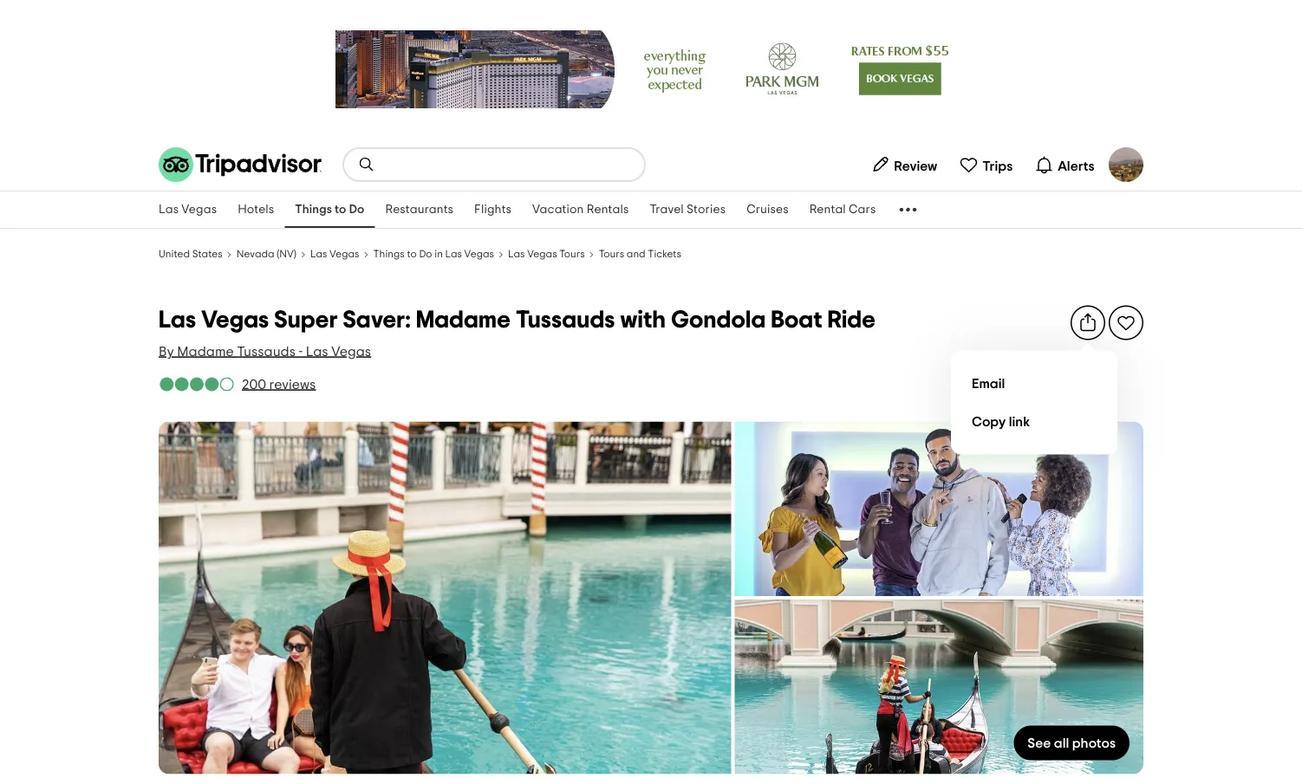 Task type: vqa. For each thing, say whether or not it's contained in the screenshot.
TO to the top
yes



Task type: locate. For each thing, give the bounding box(es) containing it.
do down search image
[[349, 204, 365, 216]]

0 vertical spatial do
[[349, 204, 365, 216]]

cruises
[[747, 204, 789, 216]]

menu
[[951, 351, 1118, 455]]

with
[[620, 308, 666, 333]]

review link
[[864, 147, 945, 182]]

search image
[[358, 156, 376, 173]]

0 horizontal spatial las vegas link
[[148, 192, 227, 228]]

vegas up "by madame tussauds -  las vegas" link
[[201, 308, 269, 333]]

rental
[[810, 204, 846, 216]]

tours inside las vegas tours link
[[560, 249, 585, 260]]

0 vertical spatial things
[[295, 204, 332, 216]]

and
[[627, 249, 646, 260]]

trips link
[[952, 147, 1021, 182]]

things to do
[[295, 204, 365, 216]]

things to do link
[[285, 192, 375, 228]]

by madame tussauds -  las vegas
[[159, 345, 371, 359]]

tours left and
[[599, 249, 625, 260]]

to left in
[[407, 249, 417, 260]]

stories
[[687, 204, 726, 216]]

200 reviews link
[[159, 375, 316, 394]]

las
[[159, 204, 179, 216], [310, 249, 327, 260], [445, 249, 462, 260], [508, 249, 525, 260], [159, 308, 196, 333], [306, 345, 328, 359]]

tussauds left -
[[237, 345, 296, 359]]

1 horizontal spatial things
[[373, 249, 405, 260]]

las vegas super saver: madame tussauds with gondola boat ride
[[159, 308, 876, 333]]

1 vertical spatial do
[[419, 249, 432, 260]]

vacation
[[533, 204, 584, 216]]

do for things to do
[[349, 204, 365, 216]]

0 vertical spatial las vegas
[[159, 204, 217, 216]]

las right -
[[306, 345, 328, 359]]

las vegas link
[[148, 192, 227, 228], [310, 246, 359, 261]]

1 horizontal spatial tours
[[599, 249, 625, 260]]

link
[[1009, 415, 1030, 429]]

madame down in
[[416, 308, 511, 333]]

things for things to do in las vegas
[[373, 249, 405, 260]]

las vegas tours
[[508, 249, 585, 260]]

to
[[335, 204, 347, 216], [407, 249, 417, 260]]

photos
[[1073, 737, 1116, 751]]

1 vertical spatial madame
[[177, 345, 234, 359]]

1 tours from the left
[[560, 249, 585, 260]]

0 horizontal spatial tours
[[560, 249, 585, 260]]

0 vertical spatial tussauds
[[516, 308, 615, 333]]

las vegas link down things to do link
[[310, 246, 359, 261]]

None search field
[[344, 149, 644, 180]]

0 horizontal spatial madame
[[177, 345, 234, 359]]

0 horizontal spatial tussauds
[[237, 345, 296, 359]]

do for things to do in las vegas
[[419, 249, 432, 260]]

1 horizontal spatial do
[[419, 249, 432, 260]]

menu containing email
[[951, 351, 1118, 455]]

vacation rentals link
[[522, 192, 640, 228]]

states
[[192, 249, 223, 260]]

200 reviews button
[[242, 375, 316, 394]]

restaurants link
[[375, 192, 464, 228]]

vacation rentals
[[533, 204, 629, 216]]

see all photos
[[1028, 737, 1116, 751]]

cars
[[849, 204, 876, 216]]

vegas up united states link at top left
[[182, 204, 217, 216]]

ride
[[828, 308, 876, 333]]

0 vertical spatial to
[[335, 204, 347, 216]]

to left restaurants
[[335, 204, 347, 216]]

vegas right in
[[464, 249, 494, 260]]

things left in
[[373, 249, 405, 260]]

las vegas
[[159, 204, 217, 216], [310, 249, 359, 260]]

see
[[1028, 737, 1051, 751]]

0 horizontal spatial do
[[349, 204, 365, 216]]

vegas
[[182, 204, 217, 216], [330, 249, 359, 260], [464, 249, 494, 260], [527, 249, 557, 260], [201, 308, 269, 333], [331, 345, 371, 359]]

do left in
[[419, 249, 432, 260]]

rental cars
[[810, 204, 876, 216]]

las vegas down things to do link
[[310, 249, 359, 260]]

0 horizontal spatial things
[[295, 204, 332, 216]]

see all photos button
[[1014, 726, 1130, 761]]

1 vertical spatial las vegas link
[[310, 246, 359, 261]]

things
[[295, 204, 332, 216], [373, 249, 405, 260]]

madame right by
[[177, 345, 234, 359]]

1 horizontal spatial to
[[407, 249, 417, 260]]

rentals
[[587, 204, 629, 216]]

things up the (nv)
[[295, 204, 332, 216]]

1 vertical spatial things
[[373, 249, 405, 260]]

trips
[[983, 159, 1013, 173]]

las vegas up united states link at top left
[[159, 204, 217, 216]]

1 horizontal spatial las vegas
[[310, 249, 359, 260]]

profile picture image
[[1109, 147, 1144, 182]]

1 vertical spatial to
[[407, 249, 417, 260]]

do
[[349, 204, 365, 216], [419, 249, 432, 260]]

in
[[435, 249, 443, 260]]

tussauds down las vegas tours
[[516, 308, 615, 333]]

by
[[159, 345, 174, 359]]

gondola
[[671, 308, 766, 333]]

0 horizontal spatial to
[[335, 204, 347, 216]]

madame
[[416, 308, 511, 333], [177, 345, 234, 359]]

to for things to do
[[335, 204, 347, 216]]

nevada (nv)
[[236, 249, 297, 260]]

by madame tussauds -  las vegas link
[[159, 342, 371, 361]]

see all photos image
[[159, 422, 731, 775], [735, 422, 1144, 597], [735, 600, 1144, 775]]

tours
[[560, 249, 585, 260], [599, 249, 625, 260]]

las right in
[[445, 249, 462, 260]]

tussauds
[[516, 308, 615, 333], [237, 345, 296, 359]]

nevada (nv) link
[[236, 246, 297, 261]]

0 vertical spatial madame
[[416, 308, 511, 333]]

tours down vacation rentals link
[[560, 249, 585, 260]]

las vegas link up united states link at top left
[[148, 192, 227, 228]]

to for things to do in las vegas
[[407, 249, 417, 260]]



Task type: describe. For each thing, give the bounding box(es) containing it.
nevada
[[236, 249, 275, 260]]

0 horizontal spatial las vegas
[[159, 204, 217, 216]]

review
[[894, 159, 938, 173]]

tripadvisor image
[[159, 147, 322, 182]]

copy link
[[972, 415, 1030, 429]]

alerts
[[1058, 159, 1095, 173]]

email
[[972, 377, 1005, 391]]

las vegas tours link
[[508, 246, 585, 261]]

things to do in las vegas link
[[373, 246, 494, 261]]

tours and tickets
[[599, 249, 682, 260]]

travel stories link
[[640, 192, 736, 228]]

2 tours from the left
[[599, 249, 625, 260]]

las up united
[[159, 204, 179, 216]]

travel stories
[[650, 204, 726, 216]]

advertisement region
[[336, 30, 967, 108]]

share image
[[1078, 313, 1099, 333]]

200 reviews
[[242, 378, 316, 392]]

saver:
[[343, 308, 411, 333]]

cruises link
[[736, 192, 799, 228]]

(nv)
[[277, 249, 297, 260]]

vegas down "saver:"
[[331, 345, 371, 359]]

0 vertical spatial las vegas link
[[148, 192, 227, 228]]

things for things to do
[[295, 204, 332, 216]]

las right the (nv)
[[310, 249, 327, 260]]

200
[[242, 378, 266, 392]]

tickets
[[648, 249, 682, 260]]

1 horizontal spatial tussauds
[[516, 308, 615, 333]]

save to a trip image
[[1116, 313, 1137, 333]]

1 horizontal spatial las vegas link
[[310, 246, 359, 261]]

hotels link
[[227, 192, 285, 228]]

1 vertical spatial tussauds
[[237, 345, 296, 359]]

rental cars link
[[799, 192, 887, 228]]

travel
[[650, 204, 684, 216]]

-
[[299, 345, 303, 359]]

vegas down things to do link
[[330, 249, 359, 260]]

boat
[[771, 308, 823, 333]]

united states link
[[159, 246, 223, 261]]

all
[[1054, 737, 1070, 751]]

flights link
[[464, 192, 522, 228]]

flights
[[474, 204, 512, 216]]

things to do in las vegas
[[373, 249, 494, 260]]

copy
[[972, 415, 1006, 429]]

hotels
[[238, 204, 274, 216]]

united states
[[159, 249, 223, 260]]

4.0 of 5 bubbles. 200 reviews element
[[159, 375, 316, 394]]

las up by
[[159, 308, 196, 333]]

las down 'flights' link
[[508, 249, 525, 260]]

reviews
[[269, 378, 316, 392]]

1 vertical spatial las vegas
[[310, 249, 359, 260]]

vegas down vacation
[[527, 249, 557, 260]]

restaurants
[[385, 204, 454, 216]]

united
[[159, 249, 190, 260]]

alerts link
[[1027, 147, 1102, 182]]

1 horizontal spatial madame
[[416, 308, 511, 333]]

super
[[274, 308, 338, 333]]



